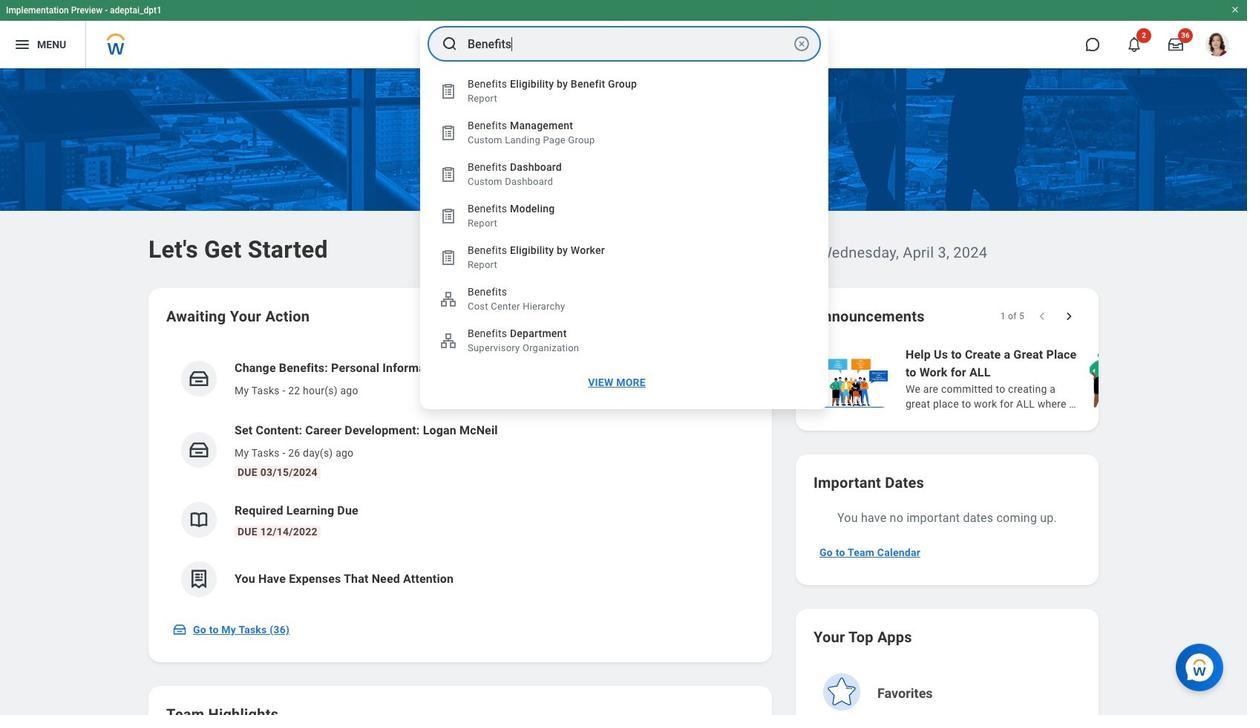 Task type: vqa. For each thing, say whether or not it's contained in the screenshot.
2nd caret down image from the top of the Optional Worklets group
no



Task type: locate. For each thing, give the bounding box(es) containing it.
clipboard image
[[440, 82, 458, 100], [440, 124, 458, 142], [440, 166, 458, 183], [440, 207, 458, 225], [440, 249, 458, 267]]

suggested results list box
[[420, 71, 829, 400]]

status
[[1001, 310, 1025, 322]]

0 vertical spatial inbox image
[[188, 368, 210, 390]]

None search field
[[420, 22, 829, 409]]

chevron left small image
[[1035, 309, 1050, 324]]

inbox image
[[172, 622, 187, 637]]

1 vertical spatial inbox image
[[188, 439, 210, 461]]

1 inbox image from the top
[[188, 368, 210, 390]]

book open image
[[188, 509, 210, 531]]

inbox image
[[188, 368, 210, 390], [188, 439, 210, 461]]

inbox large image
[[1169, 37, 1184, 52]]

main content
[[0, 68, 1248, 715]]

1 horizontal spatial list
[[808, 345, 1248, 413]]

close environment banner image
[[1231, 5, 1240, 14]]

view team image
[[440, 332, 458, 350]]

5 clipboard image from the top
[[440, 249, 458, 267]]

banner
[[0, 0, 1248, 68]]

dashboard expenses image
[[188, 568, 210, 590]]

3 clipboard image from the top
[[440, 166, 458, 183]]

1 clipboard image from the top
[[440, 82, 458, 100]]

0 horizontal spatial list
[[166, 348, 755, 609]]

list
[[808, 345, 1248, 413], [166, 348, 755, 609]]



Task type: describe. For each thing, give the bounding box(es) containing it.
2 inbox image from the top
[[188, 439, 210, 461]]

notifications large image
[[1127, 37, 1142, 52]]

justify image
[[13, 36, 31, 53]]

search image
[[441, 35, 459, 53]]

2 clipboard image from the top
[[440, 124, 458, 142]]

chevron right small image
[[1062, 309, 1077, 324]]

profile logan mcneil image
[[1206, 33, 1230, 59]]

view team image
[[440, 290, 458, 308]]

x circle image
[[793, 35, 811, 53]]

4 clipboard image from the top
[[440, 207, 458, 225]]

Search Workday  search field
[[468, 27, 790, 60]]



